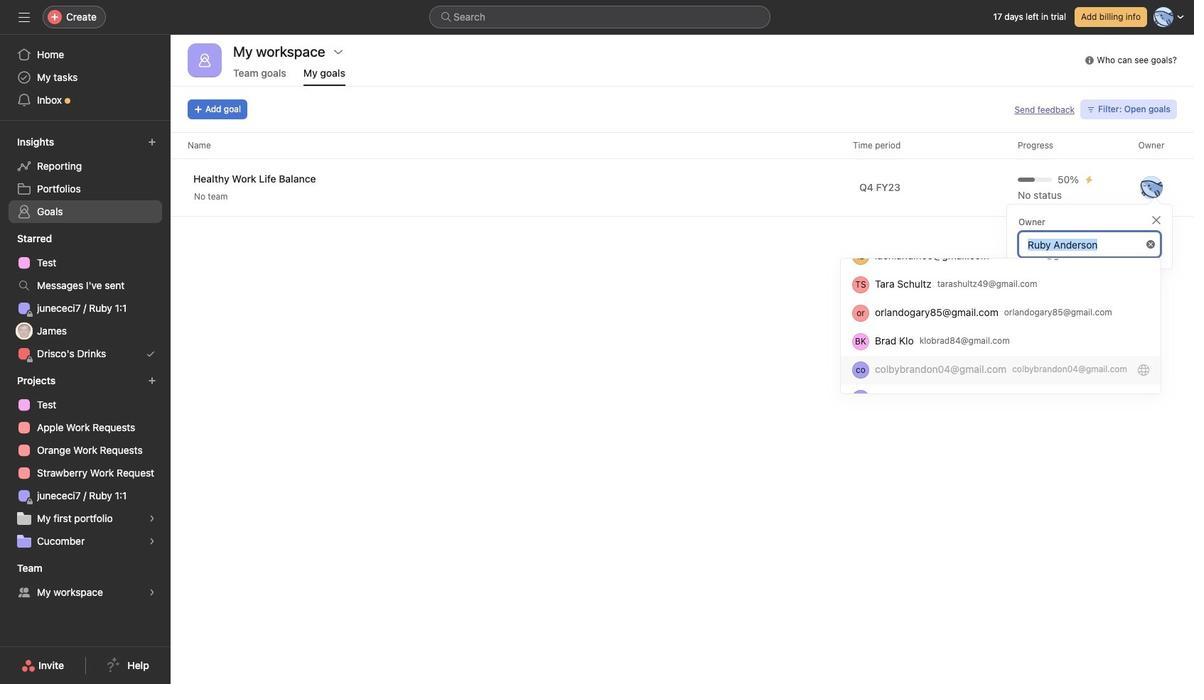 Task type: describe. For each thing, give the bounding box(es) containing it.
hide sidebar image
[[18, 11, 30, 23]]

close image
[[1151, 215, 1162, 226]]

starred element
[[0, 226, 171, 368]]

projects element
[[0, 368, 171, 556]]

see details, my workspace image
[[148, 588, 156, 597]]

remove image
[[1146, 240, 1155, 249]]

teams element
[[0, 556, 171, 607]]

insights element
[[0, 129, 171, 226]]

see details, my first portfolio image
[[148, 515, 156, 523]]



Task type: locate. For each thing, give the bounding box(es) containing it.
global element
[[0, 35, 171, 120]]

Name or email text field
[[1018, 232, 1161, 257]]

new insights image
[[148, 138, 156, 146]]

show options image
[[332, 46, 344, 58]]

list box
[[429, 6, 770, 28]]

new project or portfolio image
[[148, 377, 156, 385]]

see details, cucomber image
[[148, 537, 156, 546]]

toggle owner popover image
[[1140, 176, 1163, 199]]



Task type: vqa. For each thing, say whether or not it's contained in the screenshot.
top TEMPLATE I
no



